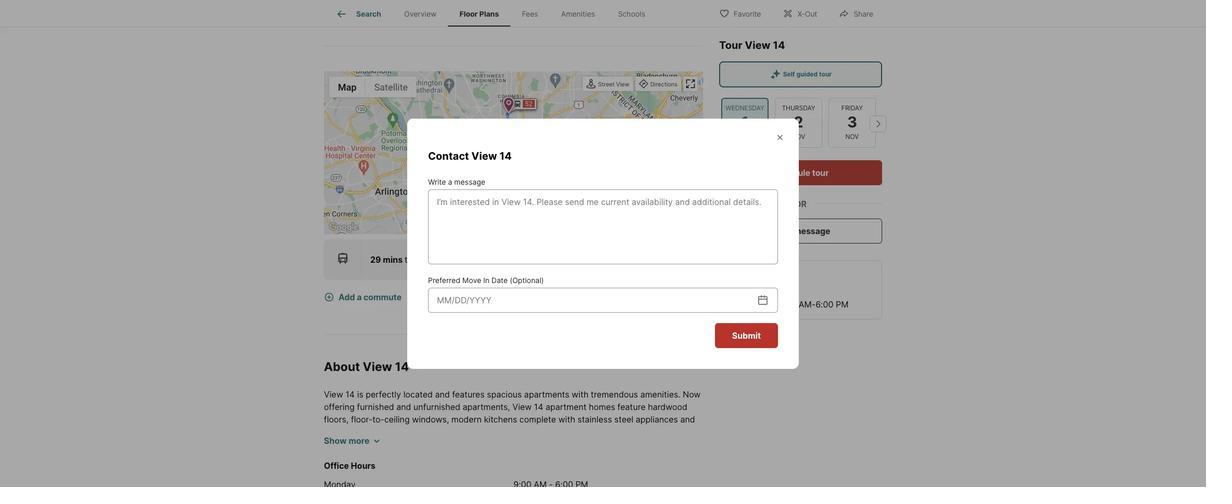 Task type: vqa. For each thing, say whether or not it's contained in the screenshot.
center,
yes



Task type: describe. For each thing, give the bounding box(es) containing it.
steel
[[614, 415, 633, 425]]

kitchens
[[484, 415, 517, 425]]

29 mins to the wharf dc, maine avenue southwest, washington, dc, usa options
[[370, 255, 693, 265]]

corridor,
[[468, 452, 502, 462]]

fees tab
[[510, 2, 550, 27]]

street view button
[[584, 78, 632, 92]]

share
[[854, 9, 873, 18]]

directions button
[[636, 78, 680, 92]]

and up unfurnished
[[435, 390, 450, 400]]

countertops.
[[354, 427, 404, 437]]

tour inside option
[[819, 70, 832, 78]]

message inside contact view 14 dialog
[[454, 177, 485, 186]]

14 for tour view 14
[[773, 39, 785, 52]]

52
[[525, 100, 533, 108]]

services.
[[470, 440, 505, 450]]

zipcar
[[615, 427, 641, 437]]

options button
[[651, 241, 703, 279]]

restaurants
[[348, 452, 392, 462]]

hardwood
[[648, 402, 688, 412]]

view for contact
[[471, 150, 497, 162]]

center,
[[585, 427, 613, 437]]

x-
[[798, 9, 805, 18]]

features
[[452, 390, 485, 400]]

self guided tour option
[[719, 61, 882, 87]]

a for add
[[357, 292, 362, 303]]

on
[[395, 452, 405, 462]]

date
[[492, 276, 508, 285]]

residents
[[406, 427, 445, 437]]

floor plans tab
[[448, 2, 510, 27]]

satellite
[[374, 82, 408, 93]]

x-out
[[798, 9, 817, 18]]

14 for contact view 14
[[500, 150, 512, 162]]

dc, inside view 14 is perfectly located and features spacious apartments with tremendous amenities. now offering furnished and unfurnished apartments, view 14 apartment homes feature hardwood floors, floor-to-ceiling windows, modern kitchens complete with stainless steel appliances and granite countertops. residents enjoy access to our on-site fitness center, zipcar sharing, valet dry cleaning, and 24-hour concierge services. enjoy access to the best of dc, including the many restaurants on the 14th street corridor, the metro, lincoln theatre, and only a ten-minute drive from the national mall.
[[616, 440, 631, 450]]

view for about
[[363, 360, 392, 375]]

mall.
[[416, 465, 435, 475]]

tour view 14
[[719, 39, 785, 52]]

about
[[324, 360, 360, 375]]

1108
[[773, 285, 792, 295]]

pm
[[836, 299, 849, 310]]

14th
[[422, 452, 439, 462]]

minute
[[673, 452, 700, 462]]

site
[[540, 427, 554, 437]]

dry
[[324, 440, 337, 450]]

view for street
[[616, 81, 630, 88]]

979-
[[753, 285, 773, 295]]

granite
[[324, 427, 352, 437]]

maine
[[475, 255, 499, 265]]

many
[[324, 452, 345, 462]]

(202)
[[728, 285, 751, 295]]

street view
[[598, 81, 630, 88]]

floors,
[[324, 415, 349, 425]]

fees
[[522, 10, 538, 18]]

satellite button
[[365, 77, 417, 98]]

14 for about view 14
[[395, 360, 409, 375]]

apartments,
[[463, 402, 510, 412]]

friday
[[842, 105, 863, 112]]

preferred
[[428, 276, 460, 285]]

now
[[683, 390, 701, 400]]

today:
[[752, 299, 776, 310]]

0 horizontal spatial to
[[405, 255, 413, 265]]

schedule tour
[[773, 168, 829, 178]]

contact
[[428, 150, 469, 162]]

drive
[[324, 465, 344, 475]]

a for write
[[448, 177, 452, 186]]

send message button
[[719, 219, 882, 244]]

schedule tour button
[[719, 160, 882, 185]]

valet
[[677, 427, 696, 437]]

search link
[[335, 8, 381, 20]]

and up ceiling
[[396, 402, 411, 412]]

move
[[462, 276, 481, 285]]

(202) 979-1108 open today: 9:00 am-6:00 pm
[[728, 285, 849, 310]]

and down countertops.
[[377, 440, 392, 450]]

cleaning,
[[339, 440, 375, 450]]

send
[[771, 226, 792, 236]]

I'm interested in View 14. Please send me current availability and additional details. text field
[[437, 196, 769, 258]]

hours
[[351, 461, 376, 471]]

view up complete
[[513, 402, 532, 412]]

schools tab
[[607, 2, 657, 27]]

apartments
[[524, 390, 569, 400]]

options
[[661, 255, 693, 265]]

tour inside button
[[812, 168, 829, 178]]

6:00
[[816, 299, 834, 310]]

nov for 2
[[792, 133, 805, 141]]

3
[[847, 113, 857, 132]]

furnished
[[357, 402, 394, 412]]

preferred move in date (optional)
[[428, 276, 544, 285]]

29
[[370, 255, 381, 265]]

x-out button
[[774, 2, 826, 24]]

1 vertical spatial with
[[558, 415, 575, 425]]

submit button
[[715, 323, 778, 348]]

schools
[[618, 10, 645, 18]]

next image
[[870, 116, 886, 132]]

contact view 14 dialog
[[407, 118, 799, 369]]

ceiling
[[384, 415, 410, 425]]

open
[[728, 299, 749, 310]]

offering
[[324, 402, 355, 412]]

9:00
[[779, 299, 796, 310]]



Task type: locate. For each thing, give the bounding box(es) containing it.
amenities tab
[[550, 2, 607, 27]]

tour
[[719, 39, 743, 52]]

theatre,
[[578, 452, 611, 462]]

14
[[773, 39, 785, 52], [500, 150, 512, 162], [395, 360, 409, 375], [346, 390, 355, 400], [534, 402, 543, 412]]

0 vertical spatial to
[[405, 255, 413, 265]]

the down the restaurants
[[366, 465, 379, 475]]

view up offering
[[324, 390, 343, 400]]

dc,
[[459, 255, 473, 265], [630, 255, 645, 265], [616, 440, 631, 450]]

1 vertical spatial tour
[[812, 168, 829, 178]]

nov inside thursday 2 nov
[[792, 133, 805, 141]]

view left directions button at the right of the page
[[616, 81, 630, 88]]

street left directions button at the right of the page
[[598, 81, 615, 88]]

view right contact
[[471, 150, 497, 162]]

2 horizontal spatial a
[[649, 452, 654, 462]]

a
[[448, 177, 452, 186], [357, 292, 362, 303], [649, 452, 654, 462]]

1
[[741, 113, 749, 132]]

access down site at the left of the page
[[531, 440, 558, 450]]

nov for 3
[[846, 133, 859, 141]]

and
[[435, 390, 450, 400], [396, 402, 411, 412], [680, 415, 695, 425], [377, 440, 392, 450], [614, 452, 628, 462]]

view inside button
[[616, 81, 630, 88]]

national
[[382, 465, 414, 475]]

nov inside friday 3 nov
[[846, 133, 859, 141]]

2 vertical spatial to
[[561, 440, 569, 450]]

view for tour
[[745, 39, 771, 52]]

submit
[[732, 330, 761, 341]]

search
[[356, 10, 381, 18]]

best
[[586, 440, 604, 450]]

1 vertical spatial to
[[501, 427, 509, 437]]

share button
[[830, 2, 882, 24]]

street inside button
[[598, 81, 615, 88]]

tour right guided
[[819, 70, 832, 78]]

tab list containing search
[[324, 0, 665, 27]]

a inside dialog
[[448, 177, 452, 186]]

view right tour
[[745, 39, 771, 52]]

modern
[[451, 415, 482, 425]]

2
[[794, 113, 803, 132]]

message down or
[[794, 226, 830, 236]]

floor plans
[[460, 10, 499, 18]]

directions
[[650, 81, 678, 88]]

tab list
[[324, 0, 665, 27]]

apartment
[[546, 402, 587, 412]]

1 horizontal spatial a
[[448, 177, 452, 186]]

and up valet
[[680, 415, 695, 425]]

tour right schedule
[[812, 168, 829, 178]]

write
[[428, 177, 446, 186]]

from
[[346, 465, 364, 475]]

the
[[415, 255, 430, 265]]

unfurnished
[[414, 402, 460, 412]]

a inside view 14 is perfectly located and features spacious apartments with tremendous amenities. now offering furnished and unfurnished apartments, view 14 apartment homes feature hardwood floors, floor-to-ceiling windows, modern kitchens complete with stainless steel appliances and granite countertops. residents enjoy access to our on-site fitness center, zipcar sharing, valet dry cleaning, and 24-hour concierge services. enjoy access to the best of dc, including the many restaurants on the 14th street corridor, the metro, lincoln theatre, and only a ten-minute drive from the national mall.
[[649, 452, 654, 462]]

self guided tour list box
[[719, 61, 882, 87]]

write a message
[[428, 177, 485, 186]]

message inside button
[[794, 226, 830, 236]]

14 inside contact view 14 dialog
[[500, 150, 512, 162]]

feature
[[618, 402, 646, 412]]

1 vertical spatial street
[[442, 452, 466, 462]]

(optional)
[[510, 276, 544, 285]]

0 horizontal spatial nov
[[792, 133, 805, 141]]

view inside dialog
[[471, 150, 497, 162]]

appliances
[[636, 415, 678, 425]]

street inside view 14 is perfectly located and features spacious apartments with tremendous amenities. now offering furnished and unfurnished apartments, view 14 apartment homes feature hardwood floors, floor-to-ceiling windows, modern kitchens complete with stainless steel appliances and granite countertops. residents enjoy access to our on-site fitness center, zipcar sharing, valet dry cleaning, and 24-hour concierge services. enjoy access to the best of dc, including the many restaurants on the 14th street corridor, the metro, lincoln theatre, and only a ten-minute drive from the national mall.
[[442, 452, 466, 462]]

complete
[[520, 415, 556, 425]]

1 vertical spatial message
[[794, 226, 830, 236]]

0 vertical spatial message
[[454, 177, 485, 186]]

the up minute
[[671, 440, 684, 450]]

plans
[[479, 10, 499, 18]]

enjoy
[[507, 440, 528, 450]]

commute
[[364, 292, 402, 303]]

the down fitness
[[571, 440, 584, 450]]

map region
[[302, 37, 835, 304]]

nov
[[792, 133, 805, 141], [846, 133, 859, 141]]

the down hour
[[407, 452, 420, 462]]

message
[[454, 177, 485, 186], [794, 226, 830, 236]]

to left the at the left of the page
[[405, 255, 413, 265]]

(202) 979-1108 link
[[728, 285, 792, 295]]

add a commute button
[[324, 286, 418, 309]]

0 vertical spatial access
[[471, 427, 499, 437]]

washington,
[[580, 255, 628, 265]]

is
[[357, 390, 363, 400]]

our
[[511, 427, 524, 437]]

1 vertical spatial access
[[531, 440, 558, 450]]

am-
[[799, 299, 816, 310]]

enjoy
[[447, 427, 469, 437]]

tremendous
[[591, 390, 638, 400]]

2 nov from the left
[[846, 133, 859, 141]]

to left our
[[501, 427, 509, 437]]

street down concierge
[[442, 452, 466, 462]]

concierge
[[428, 440, 467, 450]]

Preferred Move In Date (Optional) text field
[[437, 294, 757, 307]]

of
[[606, 440, 614, 450]]

0 vertical spatial tour
[[819, 70, 832, 78]]

the down 'enjoy'
[[505, 452, 518, 462]]

1 horizontal spatial message
[[794, 226, 830, 236]]

2 vertical spatial a
[[649, 452, 654, 462]]

thursday 2 nov
[[782, 105, 815, 141]]

a inside button
[[357, 292, 362, 303]]

dc, up move
[[459, 255, 473, 265]]

to
[[405, 255, 413, 265], [501, 427, 509, 437], [561, 440, 569, 450]]

24-
[[394, 440, 408, 450]]

located
[[403, 390, 433, 400]]

dc, left usa
[[630, 255, 645, 265]]

0 vertical spatial a
[[448, 177, 452, 186]]

map
[[338, 82, 357, 93]]

with up apartment
[[572, 390, 589, 400]]

1 nov from the left
[[792, 133, 805, 141]]

and down of
[[614, 452, 628, 462]]

overview tab
[[393, 2, 448, 27]]

usa
[[647, 255, 664, 265]]

0 vertical spatial street
[[598, 81, 615, 88]]

nov down 3
[[846, 133, 859, 141]]

amenities
[[561, 10, 595, 18]]

avenue
[[502, 255, 531, 265]]

nov down 2
[[792, 133, 805, 141]]

homes
[[589, 402, 615, 412]]

1 horizontal spatial access
[[531, 440, 558, 450]]

office
[[324, 461, 349, 471]]

perfectly
[[366, 390, 401, 400]]

google image
[[327, 221, 361, 235]]

floor
[[460, 10, 478, 18]]

self
[[783, 70, 795, 78]]

to up lincoln
[[561, 440, 569, 450]]

access up services.
[[471, 427, 499, 437]]

schedule
[[773, 168, 810, 178]]

a right add
[[357, 292, 362, 303]]

overview
[[404, 10, 437, 18]]

windows,
[[412, 415, 449, 425]]

1 horizontal spatial street
[[598, 81, 615, 88]]

1 vertical spatial a
[[357, 292, 362, 303]]

the
[[571, 440, 584, 450], [671, 440, 684, 450], [407, 452, 420, 462], [505, 452, 518, 462], [366, 465, 379, 475]]

1 horizontal spatial nov
[[846, 133, 859, 141]]

a down including
[[649, 452, 654, 462]]

on-
[[526, 427, 540, 437]]

0 vertical spatial with
[[572, 390, 589, 400]]

menu bar containing map
[[329, 77, 417, 98]]

1 horizontal spatial to
[[501, 427, 509, 437]]

0 horizontal spatial access
[[471, 427, 499, 437]]

menu bar
[[329, 77, 417, 98]]

hour
[[408, 440, 426, 450]]

message down the contact view 14
[[454, 177, 485, 186]]

0 horizontal spatial street
[[442, 452, 466, 462]]

street
[[598, 81, 615, 88], [442, 452, 466, 462]]

a right "write"
[[448, 177, 452, 186]]

dc, down zipcar in the bottom of the page
[[616, 440, 631, 450]]

2 horizontal spatial to
[[561, 440, 569, 450]]

office hours
[[324, 461, 376, 471]]

favorite button
[[710, 2, 770, 24]]

view up perfectly
[[363, 360, 392, 375]]

with down apartment
[[558, 415, 575, 425]]

amenities.
[[640, 390, 681, 400]]

friday 3 nov
[[842, 105, 863, 141]]

metro,
[[520, 452, 546, 462]]

tour
[[819, 70, 832, 78], [812, 168, 829, 178]]

0 horizontal spatial a
[[357, 292, 362, 303]]

0 horizontal spatial message
[[454, 177, 485, 186]]

out
[[805, 9, 817, 18]]



